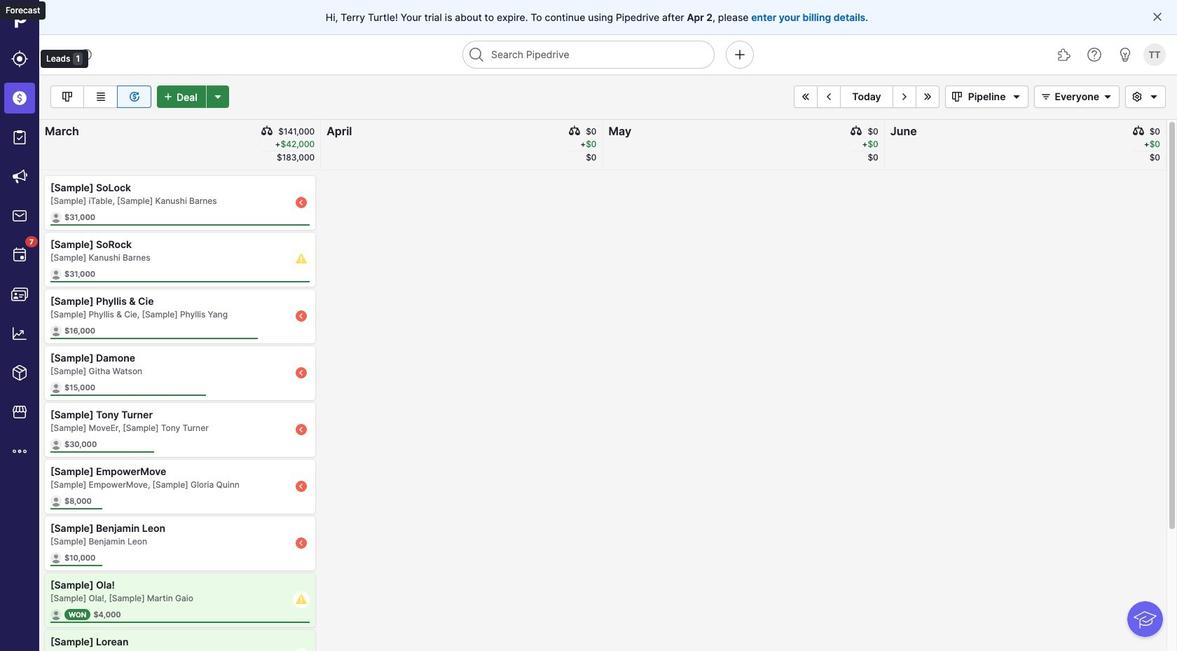 Task type: describe. For each thing, give the bounding box(es) containing it.
jump forward 4 months image
[[919, 91, 936, 102]]

quick help image
[[1086, 46, 1103, 63]]

products image
[[11, 365, 28, 381]]

list image
[[92, 88, 109, 105]]

add deal options image
[[209, 91, 226, 102]]

info image
[[81, 49, 92, 60]]

campaigns image
[[11, 168, 28, 185]]

knowledge center bot, also known as kc bot is an onboarding assistant that allows you to see the list of onboarding items in one place for quick and easy reference. this improves your in-app experience. image
[[1128, 602, 1164, 637]]

sales assistant image
[[1117, 46, 1134, 63]]



Task type: locate. For each thing, give the bounding box(es) containing it.
menu
[[0, 0, 88, 651]]

more image
[[11, 443, 28, 460]]

menu item
[[0, 79, 39, 118]]

sales inbox image
[[11, 207, 28, 224]]

home image
[[9, 9, 30, 30]]

Search Pipedrive field
[[463, 41, 715, 69]]

color primary inverted image
[[160, 91, 177, 102]]

forecast image
[[126, 88, 143, 105]]

projects image
[[11, 129, 28, 146]]

next month image
[[896, 91, 913, 102]]

insights image
[[11, 325, 28, 342]]

deals image
[[11, 90, 28, 107]]

color undefined image
[[11, 247, 28, 264]]

quick add image
[[732, 46, 749, 63]]

leads image
[[11, 50, 28, 67]]

previous month image
[[821, 91, 838, 102]]

jump back 4 months image
[[798, 91, 815, 102]]

contacts image
[[11, 286, 28, 303]]

pipeline image
[[59, 88, 76, 105]]

add deal element
[[157, 86, 229, 108]]

color primary image
[[1152, 11, 1164, 22], [1129, 91, 1146, 102], [1146, 91, 1163, 102], [262, 125, 273, 137], [569, 125, 581, 137], [1133, 125, 1144, 137]]

color primary image
[[949, 91, 966, 102], [1009, 91, 1026, 102], [1038, 91, 1055, 102], [1100, 91, 1117, 102], [851, 125, 862, 137]]

marketplace image
[[11, 404, 28, 421]]



Task type: vqa. For each thing, say whether or not it's contained in the screenshot.
Jump back 4 months image
yes



